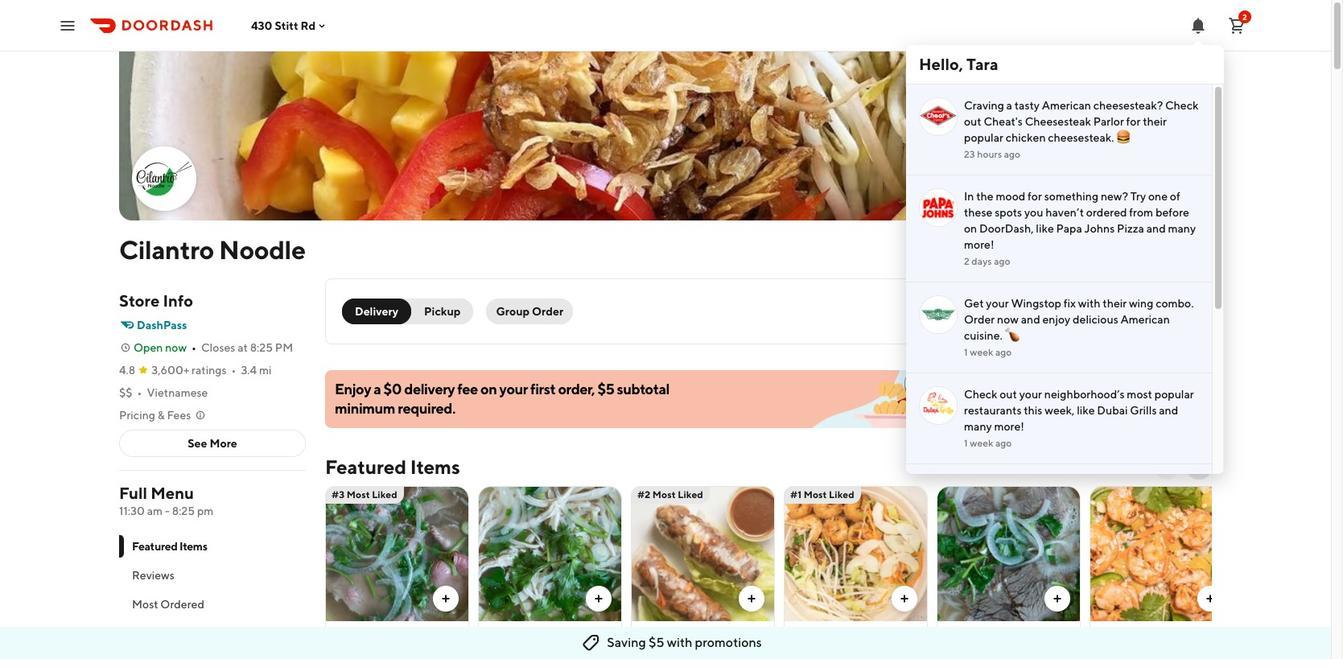 Task type: describe. For each thing, give the bounding box(es) containing it.
vietnamese
[[147, 386, 208, 399]]

38 min delivery time
[[1089, 299, 1155, 327]]

&
[[158, 409, 165, 422]]

ago inside check out your neighborhood's most popular restaurants this week, like dubai grills and many more! 1 week ago
[[996, 437, 1012, 449]]

open
[[134, 341, 163, 354]]

Pickup radio
[[402, 299, 474, 324]]

noodle for cilantro noodle
[[219, 234, 306, 265]]

1 vertical spatial now
[[165, 341, 187, 354]]

#2
[[638, 489, 651, 501]]

try
[[1131, 190, 1147, 203]]

for inside in the mood for something new? try one of these spots you haven't ordered from before on doordash, like papa johns pizza and many more! 2 days ago
[[1028, 190, 1043, 203]]

like inside in the mood for something new? try one of these spots you haven't ordered from before on doordash, like papa johns pizza and many more! 2 days ago
[[1037, 222, 1055, 235]]

1 vertical spatial •
[[231, 364, 236, 377]]

cuisine.
[[965, 329, 1003, 342]]

vermicelli noodle
[[791, 627, 893, 643]]

something
[[1045, 190, 1099, 203]]

check out your neighborhood's most popular restaurants this week, like dubai grills and many more! 1 week ago
[[965, 388, 1195, 449]]

cheesesteak
[[1026, 115, 1092, 128]]

week inside get your wingstop fix with their wing combo. order now and enjoy delicious american cuisine. 🍗 1 week ago
[[970, 346, 994, 358]]

$$
[[119, 386, 132, 399]]

for inside craving a tasty american cheesesteak? check out cheat's cheesesteak parlor for their popular chicken cheesesteak. 🍔 23 hours ago
[[1127, 115, 1141, 128]]

check inside craving a tasty american cheesesteak? check out cheat's cheesesteak parlor for their popular chicken cheesesteak. 🍔 23 hours ago
[[1166, 99, 1199, 112]]

ordered
[[161, 598, 204, 611]]

subtotal
[[617, 381, 670, 398]]

open menu image
[[58, 16, 77, 35]]

add item to cart image for "vermicelli noodle" image
[[899, 593, 911, 605]]

1 inside get your wingstop fix with their wing combo. order now and enjoy delicious american cuisine. 🍗 1 week ago
[[965, 346, 968, 358]]

pickup
[[424, 305, 461, 318]]

build
[[132, 627, 159, 640]]

pm
[[197, 505, 214, 518]]

american inside craving a tasty american cheesesteak? check out cheat's cheesesteak parlor for their popular chicken cheesesteak. 🍔 23 hours ago
[[1042, 99, 1092, 112]]

pho ga button
[[478, 486, 622, 659]]

featured inside featured items "heading"
[[325, 456, 407, 478]]

doordash,
[[980, 222, 1034, 235]]

fried
[[1097, 627, 1127, 643]]

american inside get your wingstop fix with their wing combo. order now and enjoy delicious american cuisine. 🍗 1 week ago
[[1121, 313, 1171, 326]]

pricing & fees
[[119, 409, 191, 422]]

12 photos
[[1143, 192, 1193, 205]]

saving
[[607, 635, 646, 651]]

pm
[[275, 341, 293, 354]]

craving
[[965, 99, 1005, 112]]

more! inside check out your neighborhood's most popular restaurants this week, like dubai grills and many more! 1 week ago
[[995, 420, 1025, 433]]

check inside check out your neighborhood's most popular restaurants this week, like dubai grills and many more! 1 week ago
[[965, 388, 998, 401]]

2 items, open order cart image
[[1228, 16, 1247, 35]]

parlor
[[1094, 115, 1125, 128]]

ratings
[[192, 364, 227, 377]]

pho filet mignon
[[333, 627, 430, 643]]

rice
[[1130, 627, 1155, 643]]

most for #1
[[804, 489, 827, 501]]

a for craving
[[1007, 99, 1013, 112]]

most ordered
[[132, 598, 204, 611]]

order inside get your wingstop fix with their wing combo. order now and enjoy delicious american cuisine. 🍗 1 week ago
[[965, 313, 995, 326]]

rd
[[301, 19, 316, 32]]

previous button of carousel image
[[1161, 461, 1174, 473]]

one
[[1149, 190, 1168, 203]]

get
[[965, 297, 984, 310]]

notification bell image
[[1189, 16, 1209, 35]]

1 inside check out your neighborhood's most popular restaurants this week, like dubai grills and many more! 1 week ago
[[965, 437, 968, 449]]

pho brisket image
[[938, 486, 1081, 622]]

your inside get your wingstop fix with their wing combo. order now and enjoy delicious american cuisine. 🍗 1 week ago
[[987, 297, 1009, 310]]

$$ • vietnamese
[[119, 386, 208, 399]]

dashpass
[[137, 319, 187, 332]]

3.4 mi
[[241, 364, 272, 377]]

photos
[[1157, 192, 1193, 205]]

rolls
[[673, 627, 701, 643]]

menu
[[151, 484, 194, 502]]

see
[[188, 437, 207, 450]]

see more
[[188, 437, 237, 450]]

their inside craving a tasty american cheesesteak? check out cheat's cheesesteak parlor for their popular chicken cheesesteak. 🍔 23 hours ago
[[1143, 115, 1167, 128]]

on inside in the mood for something new? try one of these spots you haven't ordered from before on doordash, like papa johns pizza and many more! 2 days ago
[[965, 222, 978, 235]]

1 horizontal spatial 8:25
[[250, 341, 273, 354]]

pizza
[[1118, 222, 1145, 235]]

haven't
[[1046, 206, 1085, 219]]

vermicelli
[[791, 627, 848, 643]]

dubai
[[1098, 404, 1128, 417]]

filet
[[358, 627, 384, 643]]

popular inside check out your neighborhood's most popular restaurants this week, like dubai grills and many more! 1 week ago
[[1155, 388, 1195, 401]]

fresh
[[638, 627, 670, 643]]

cheesesteak?
[[1094, 99, 1164, 112]]

Item Search search field
[[981, 241, 1200, 258]]

4.8
[[119, 364, 135, 377]]

tasty
[[1015, 99, 1040, 112]]

cheat's
[[984, 115, 1023, 128]]

closes
[[201, 341, 235, 354]]

on inside the enjoy a $0 delivery fee on your first order, $5 subtotal minimum required.
[[481, 381, 497, 398]]

wing
[[1130, 297, 1154, 310]]

most inside button
[[132, 598, 158, 611]]

add item to cart image for pho ga 'image'
[[593, 593, 605, 605]]

order methods option group
[[342, 299, 474, 324]]

🍔
[[1117, 131, 1131, 144]]

11:30
[[119, 505, 145, 518]]

you
[[1025, 206, 1044, 219]]

neighborhood's
[[1045, 388, 1125, 401]]

chicken
[[1006, 131, 1046, 144]]

enjoy a $0 delivery fee on your first order, $5 subtotal minimum required.
[[335, 381, 670, 417]]

430
[[251, 19, 273, 32]]

most for #3
[[347, 489, 370, 501]]

#3
[[332, 489, 345, 501]]

save
[[1165, 74, 1190, 87]]

-
[[165, 505, 170, 518]]

Delivery radio
[[342, 299, 411, 324]]

open now
[[134, 341, 187, 354]]

cheesesteak.
[[1049, 131, 1115, 144]]

0 vertical spatial fee
[[982, 315, 998, 328]]

hours
[[978, 148, 1003, 160]]

liked for vermicelli
[[829, 489, 855, 501]]

info
[[163, 291, 193, 310]]

save button
[[1133, 68, 1200, 93]]

delicious
[[1073, 313, 1119, 326]]

ago inside craving a tasty american cheesesteak? check out cheat's cheesesteak parlor for their popular chicken cheesesteak. 🍔 23 hours ago
[[1005, 148, 1021, 160]]

many inside check out your neighborhood's most popular restaurants this week, like dubai grills and many more! 1 week ago
[[965, 420, 992, 433]]

fresh rolls image
[[632, 486, 775, 622]]

add item to cart image for pho filet mignon image
[[440, 593, 453, 605]]

23
[[965, 148, 976, 160]]



Task type: vqa. For each thing, say whether or not it's contained in the screenshot.
$​0 delivery fee for Mr Noodle
no



Task type: locate. For each thing, give the bounding box(es) containing it.
0 vertical spatial 8:25
[[250, 341, 273, 354]]

like down neighborhood's
[[1077, 404, 1095, 417]]

$5 right saving
[[649, 635, 665, 651]]

popular right most
[[1155, 388, 1195, 401]]

delivery inside 38 min delivery time
[[1089, 314, 1130, 327]]

build your own button
[[119, 619, 306, 648]]

pho inside 'button'
[[944, 627, 967, 643]]

featured items up reviews
[[132, 540, 207, 553]]

a up cheat's
[[1007, 99, 1013, 112]]

featured items heading
[[325, 454, 460, 480]]

week inside check out your neighborhood's most popular restaurants this week, like dubai grills and many more! 1 week ago
[[970, 437, 994, 449]]

saving $5 with promotions
[[607, 635, 762, 651]]

8:25 right -
[[172, 505, 195, 518]]

more! up days
[[965, 238, 995, 251]]

craving a tasty american cheesesteak? check out cheat's cheesesteak parlor for their popular chicken cheesesteak. 🍔 23 hours ago
[[965, 99, 1199, 160]]

0 vertical spatial $5
[[598, 381, 615, 398]]

time
[[1132, 314, 1155, 327]]

fee up cuisine.
[[982, 315, 998, 328]]

4 add item to cart image from the left
[[1205, 593, 1217, 605]]

2 button
[[1221, 9, 1254, 41]]

many down restaurants
[[965, 420, 992, 433]]

and right grills on the bottom right of the page
[[1160, 404, 1179, 417]]

1 vertical spatial many
[[965, 420, 992, 433]]

week down cuisine.
[[970, 346, 994, 358]]

out inside craving a tasty american cheesesteak? check out cheat's cheesesteak parlor for their popular chicken cheesesteak. 🍔 23 hours ago
[[965, 115, 982, 128]]

delivery inside the enjoy a $0 delivery fee on your first order, $5 subtotal minimum required.
[[404, 381, 455, 398]]

like down you
[[1037, 222, 1055, 235]]

brisket
[[970, 627, 1010, 643]]

reviews
[[132, 569, 175, 582]]

from
[[1130, 206, 1154, 219]]

pho inside button
[[486, 627, 509, 643]]

next button of carousel image
[[1193, 461, 1206, 473]]

1 vertical spatial week
[[970, 437, 994, 449]]

0 horizontal spatial 8:25
[[172, 505, 195, 518]]

fee right $0
[[458, 381, 478, 398]]

your right get
[[987, 297, 1009, 310]]

0 horizontal spatial 2
[[965, 255, 970, 267]]

pho brisket
[[944, 627, 1010, 643]]

0 vertical spatial their
[[1143, 115, 1167, 128]]

0 vertical spatial and
[[1147, 222, 1166, 235]]

first
[[531, 381, 556, 398]]

2 left days
[[965, 255, 970, 267]]

0 vertical spatial 2
[[1243, 12, 1248, 21]]

2 add item to cart image from the left
[[899, 593, 911, 605]]

week
[[970, 346, 994, 358], [970, 437, 994, 449]]

#2 most liked
[[638, 489, 704, 501]]

items up reviews "button"
[[180, 540, 207, 553]]

1 vertical spatial 2
[[965, 255, 970, 267]]

0 vertical spatial now
[[998, 313, 1019, 326]]

1 horizontal spatial with
[[1079, 297, 1101, 310]]

1 vertical spatial $5
[[649, 635, 665, 651]]

1 horizontal spatial pho
[[486, 627, 509, 643]]

like inside check out your neighborhood's most popular restaurants this week, like dubai grills and many more! 1 week ago
[[1077, 404, 1095, 417]]

2 vertical spatial and
[[1160, 404, 1179, 417]]

see more button
[[120, 431, 305, 457]]

1 horizontal spatial out
[[1000, 388, 1018, 401]]

$0
[[384, 381, 402, 398]]

1 down restaurants
[[965, 437, 968, 449]]

12
[[1143, 192, 1154, 205]]

1 vertical spatial their
[[1103, 297, 1127, 310]]

out inside check out your neighborhood's most popular restaurants this week, like dubai grills and many more! 1 week ago
[[1000, 388, 1018, 401]]

0 horizontal spatial like
[[1037, 222, 1055, 235]]

0 vertical spatial more!
[[965, 238, 995, 251]]

noodle
[[219, 234, 306, 265], [850, 627, 893, 643]]

0 horizontal spatial delivery
[[404, 381, 455, 398]]

0 horizontal spatial $5
[[598, 381, 615, 398]]

0 horizontal spatial check
[[965, 388, 998, 401]]

featured up reviews
[[132, 540, 178, 553]]

1 add item to cart image from the left
[[593, 593, 605, 605]]

2 1 from the top
[[965, 437, 968, 449]]

ago inside in the mood for something new? try one of these spots you haven't ordered from before on doordash, like papa johns pizza and many more! 2 days ago
[[994, 255, 1011, 267]]

now up the 3,600+
[[165, 341, 187, 354]]

add item to cart image
[[440, 593, 453, 605], [899, 593, 911, 605], [1052, 593, 1064, 605], [1205, 593, 1217, 605]]

wingstop
[[1012, 297, 1062, 310]]

featured up #3 most liked
[[325, 456, 407, 478]]

pho filet mignon image
[[326, 486, 469, 622]]

a inside the enjoy a $0 delivery fee on your first order, $5 subtotal minimum required.
[[374, 381, 381, 398]]

0 vertical spatial a
[[1007, 99, 1013, 112]]

fried rice image
[[1091, 486, 1234, 622]]

fees
[[167, 409, 191, 422]]

check down "save"
[[1166, 99, 1199, 112]]

1 horizontal spatial like
[[1077, 404, 1095, 417]]

1 week from the top
[[970, 346, 994, 358]]

1 horizontal spatial noodle
[[850, 627, 893, 643]]

2 week from the top
[[970, 437, 994, 449]]

1 horizontal spatial popular
[[1155, 388, 1195, 401]]

1 vertical spatial noodle
[[850, 627, 893, 643]]

0 horizontal spatial items
[[180, 540, 207, 553]]

0 horizontal spatial many
[[965, 420, 992, 433]]

0 horizontal spatial for
[[1028, 190, 1043, 203]]

1 horizontal spatial items
[[410, 456, 460, 478]]

2 horizontal spatial liked
[[829, 489, 855, 501]]

order up cuisine.
[[965, 313, 995, 326]]

2 liked from the left
[[678, 489, 704, 501]]

0 vertical spatial featured
[[325, 456, 407, 478]]

1 vertical spatial a
[[374, 381, 381, 398]]

1 horizontal spatial many
[[1169, 222, 1197, 235]]

items inside "heading"
[[410, 456, 460, 478]]

now inside get your wingstop fix with their wing combo. order now and enjoy delicious american cuisine. 🍗 1 week ago
[[998, 313, 1019, 326]]

1 vertical spatial on
[[481, 381, 497, 398]]

and inside in the mood for something new? try one of these spots you haven't ordered from before on doordash, like papa johns pizza and many more! 2 days ago
[[1147, 222, 1166, 235]]

• up '3,600+ ratings •'
[[192, 341, 196, 354]]

out up restaurants
[[1000, 388, 1018, 401]]

many down before
[[1169, 222, 1197, 235]]

1 horizontal spatial •
[[192, 341, 196, 354]]

johns
[[1085, 222, 1115, 235]]

2 horizontal spatial pho
[[944, 627, 967, 643]]

#3 most liked
[[332, 489, 398, 501]]

1 vertical spatial out
[[1000, 388, 1018, 401]]

0 horizontal spatial a
[[374, 381, 381, 398]]

on left first
[[481, 381, 497, 398]]

and down from
[[1147, 222, 1166, 235]]

items down required.
[[410, 456, 460, 478]]

liked right #1
[[829, 489, 855, 501]]

popular inside craving a tasty american cheesesteak? check out cheat's cheesesteak parlor for their popular chicken cheesesteak. 🍔 23 hours ago
[[965, 131, 1004, 144]]

order right group
[[532, 305, 564, 318]]

ordered
[[1087, 206, 1128, 219]]

your
[[987, 297, 1009, 310], [500, 381, 528, 398], [1020, 388, 1043, 401]]

most right #1
[[804, 489, 827, 501]]

like
[[1037, 222, 1055, 235], [1077, 404, 1095, 417]]

more! down restaurants
[[995, 420, 1025, 433]]

0 vertical spatial like
[[1037, 222, 1055, 235]]

mi
[[259, 364, 272, 377]]

american down wing
[[1121, 313, 1171, 326]]

0 horizontal spatial on
[[481, 381, 497, 398]]

on down these
[[965, 222, 978, 235]]

stitt
[[275, 19, 298, 32]]

cilantro noodle image
[[119, 52, 1213, 221], [134, 148, 195, 209]]

minimum
[[335, 400, 395, 417]]

1 horizontal spatial check
[[1166, 99, 1199, 112]]

before
[[1156, 206, 1190, 219]]

noodle for vermicelli noodle
[[850, 627, 893, 643]]

0 vertical spatial with
[[1079, 297, 1101, 310]]

their up delicious
[[1103, 297, 1127, 310]]

liked for pho
[[372, 489, 398, 501]]

restaurants
[[965, 404, 1022, 417]]

•
[[192, 341, 196, 354], [231, 364, 236, 377], [137, 386, 142, 399]]

ago down restaurants
[[996, 437, 1012, 449]]

your up 'this'
[[1020, 388, 1043, 401]]

1 vertical spatial 1
[[965, 437, 968, 449]]

1 horizontal spatial $5
[[649, 635, 665, 651]]

🍗
[[1005, 329, 1020, 342]]

a for enjoy
[[374, 381, 381, 398]]

required.
[[398, 400, 456, 417]]

3.4
[[241, 364, 257, 377]]

pho for pho filet mignon
[[333, 627, 356, 643]]

your inside check out your neighborhood's most popular restaurants this week, like dubai grills and many more! 1 week ago
[[1020, 388, 1043, 401]]

and down wingstop
[[1022, 313, 1041, 326]]

new?
[[1101, 190, 1129, 203]]

this
[[1024, 404, 1043, 417]]

and inside get your wingstop fix with their wing combo. order now and enjoy delicious american cuisine. 🍗 1 week ago
[[1022, 313, 1041, 326]]

many
[[1169, 222, 1197, 235], [965, 420, 992, 433]]

1 horizontal spatial on
[[965, 222, 978, 235]]

featured items up #3 most liked
[[325, 456, 460, 478]]

store
[[119, 291, 160, 310]]

featured
[[325, 456, 407, 478], [132, 540, 178, 553]]

8:25 right at
[[250, 341, 273, 354]]

1 liked from the left
[[372, 489, 398, 501]]

pho brisket button
[[937, 486, 1081, 659]]

week,
[[1045, 404, 1075, 417]]

$5 right 'order,'
[[598, 381, 615, 398]]

0 vertical spatial out
[[965, 115, 982, 128]]

1 vertical spatial items
[[180, 540, 207, 553]]

liked right #2 at the left bottom
[[678, 489, 704, 501]]

1 vertical spatial featured
[[132, 540, 178, 553]]

for down the cheesesteak?
[[1127, 115, 1141, 128]]

delivery fee
[[939, 315, 998, 328]]

for up you
[[1028, 190, 1043, 203]]

1 horizontal spatial add item to cart image
[[746, 593, 758, 605]]

your
[[161, 627, 185, 640]]

2 inside button
[[1243, 12, 1248, 21]]

enjoy
[[1043, 313, 1071, 326]]

• right $$
[[137, 386, 142, 399]]

8:25 inside full menu 11:30 am - 8:25 pm
[[172, 505, 195, 518]]

2 pho from the left
[[486, 627, 509, 643]]

1 horizontal spatial 2
[[1243, 12, 1248, 21]]

2 right notification bell image
[[1243, 12, 1248, 21]]

2
[[1243, 12, 1248, 21], [965, 255, 970, 267]]

0 vertical spatial noodle
[[219, 234, 306, 265]]

pho left brisket
[[944, 627, 967, 643]]

ago right days
[[994, 255, 1011, 267]]

most for #2
[[653, 489, 676, 501]]

0 vertical spatial featured items
[[325, 456, 460, 478]]

#1 most liked
[[791, 489, 855, 501]]

1 vertical spatial and
[[1022, 313, 1041, 326]]

in
[[965, 190, 975, 203]]

2 inside in the mood for something new? try one of these spots you haven't ordered from before on doordash, like papa johns pizza and many more! 2 days ago
[[965, 255, 970, 267]]

mignon
[[386, 627, 430, 643]]

1 pho from the left
[[333, 627, 356, 643]]

1 horizontal spatial your
[[987, 297, 1009, 310]]

most right #2 at the left bottom
[[653, 489, 676, 501]]

0 vertical spatial on
[[965, 222, 978, 235]]

with inside get your wingstop fix with their wing combo. order now and enjoy delicious american cuisine. 🍗 1 week ago
[[1079, 297, 1101, 310]]

1 horizontal spatial now
[[998, 313, 1019, 326]]

add item to cart image
[[593, 593, 605, 605], [746, 593, 758, 605]]

#1
[[791, 489, 802, 501]]

1 horizontal spatial fee
[[982, 315, 998, 328]]

0 vertical spatial check
[[1166, 99, 1199, 112]]

add item to cart image inside pho ga button
[[593, 593, 605, 605]]

hello, tara
[[920, 55, 999, 73]]

38
[[1103, 299, 1118, 314]]

out
[[965, 115, 982, 128], [1000, 388, 1018, 401]]

3,600+
[[152, 364, 189, 377]]

many inside in the mood for something new? try one of these spots you haven't ordered from before on doordash, like papa johns pizza and many more! 2 days ago
[[1169, 222, 1197, 235]]

1 horizontal spatial a
[[1007, 99, 1013, 112]]

a left $0
[[374, 381, 381, 398]]

enjoy
[[335, 381, 371, 398]]

1 horizontal spatial featured items
[[325, 456, 460, 478]]

2 vertical spatial •
[[137, 386, 142, 399]]

fee inside the enjoy a $0 delivery fee on your first order, $5 subtotal minimum required.
[[458, 381, 478, 398]]

most up 'build'
[[132, 598, 158, 611]]

0 horizontal spatial out
[[965, 115, 982, 128]]

0 vertical spatial •
[[192, 341, 196, 354]]

in the mood for something new? try one of these spots you haven't ordered from before on doordash, like papa johns pizza and many more! 2 days ago
[[965, 190, 1197, 267]]

3 pho from the left
[[944, 627, 967, 643]]

1 horizontal spatial liked
[[678, 489, 704, 501]]

ago down chicken
[[1005, 148, 1021, 160]]

0 horizontal spatial featured items
[[132, 540, 207, 553]]

spots
[[995, 206, 1023, 219]]

own
[[187, 627, 212, 640]]

liked down featured items "heading"
[[372, 489, 398, 501]]

pho
[[333, 627, 356, 643], [486, 627, 509, 643], [944, 627, 967, 643]]

tara
[[967, 55, 999, 73]]

1 vertical spatial check
[[965, 388, 998, 401]]

1 vertical spatial with
[[667, 635, 693, 651]]

12 photos button
[[1118, 185, 1203, 211]]

1 horizontal spatial american
[[1121, 313, 1171, 326]]

combo.
[[1156, 297, 1194, 310]]

pricing & fees button
[[119, 407, 207, 424]]

their inside get your wingstop fix with their wing combo. order now and enjoy delicious american cuisine. 🍗 1 week ago
[[1103, 297, 1127, 310]]

your left first
[[500, 381, 528, 398]]

fresh rolls
[[638, 627, 701, 643]]

check up restaurants
[[965, 388, 998, 401]]

pho left filet
[[333, 627, 356, 643]]

their down the cheesesteak?
[[1143, 115, 1167, 128]]

1 horizontal spatial for
[[1127, 115, 1141, 128]]

group
[[496, 305, 530, 318]]

build your own
[[132, 627, 212, 640]]

featured items
[[325, 456, 460, 478], [132, 540, 207, 553]]

2 add item to cart image from the left
[[746, 593, 758, 605]]

0 vertical spatial items
[[410, 456, 460, 478]]

most right the #3
[[347, 489, 370, 501]]

0 horizontal spatial •
[[137, 386, 142, 399]]

1 down cuisine.
[[965, 346, 968, 358]]

american up cheesesteak
[[1042, 99, 1092, 112]]

0 horizontal spatial order
[[532, 305, 564, 318]]

pricing
[[119, 409, 155, 422]]

0 horizontal spatial with
[[667, 635, 693, 651]]

0 horizontal spatial noodle
[[219, 234, 306, 265]]

1 horizontal spatial featured
[[325, 456, 407, 478]]

1 vertical spatial popular
[[1155, 388, 1195, 401]]

add item to cart image for fried rice image
[[1205, 593, 1217, 605]]

your inside the enjoy a $0 delivery fee on your first order, $5 subtotal minimum required.
[[500, 381, 528, 398]]

pho ga image
[[479, 486, 622, 622]]

order inside 'group order' button
[[532, 305, 564, 318]]

0 vertical spatial popular
[[965, 131, 1004, 144]]

1 vertical spatial for
[[1028, 190, 1043, 203]]

pho ga
[[486, 627, 527, 643]]

ga
[[511, 627, 527, 643]]

their
[[1143, 115, 1167, 128], [1103, 297, 1127, 310]]

0 horizontal spatial pho
[[333, 627, 356, 643]]

ago inside get your wingstop fix with their wing combo. order now and enjoy delicious american cuisine. 🍗 1 week ago
[[996, 346, 1012, 358]]

0 horizontal spatial featured
[[132, 540, 178, 553]]

papa
[[1057, 222, 1083, 235]]

1 1 from the top
[[965, 346, 968, 358]]

full menu 11:30 am - 8:25 pm
[[119, 484, 214, 518]]

1 vertical spatial american
[[1121, 313, 1171, 326]]

• left 3.4 on the bottom left of page
[[231, 364, 236, 377]]

1 vertical spatial 8:25
[[172, 505, 195, 518]]

more! inside in the mood for something new? try one of these spots you haven't ordered from before on doordash, like papa johns pizza and many more! 2 days ago
[[965, 238, 995, 251]]

0 vertical spatial american
[[1042, 99, 1092, 112]]

most ordered button
[[119, 590, 306, 619]]

fried rice button
[[1090, 486, 1234, 659]]

0 horizontal spatial add item to cart image
[[593, 593, 605, 605]]

3 liked from the left
[[829, 489, 855, 501]]

0 horizontal spatial their
[[1103, 297, 1127, 310]]

2 horizontal spatial delivery
[[1089, 314, 1130, 327]]

with left promotions
[[667, 635, 693, 651]]

more
[[210, 437, 237, 450]]

0 horizontal spatial american
[[1042, 99, 1092, 112]]

group order
[[496, 305, 564, 318]]

the
[[977, 190, 994, 203]]

1 horizontal spatial order
[[965, 313, 995, 326]]

add item to cart image for pho brisket image
[[1052, 593, 1064, 605]]

ago down the 🍗
[[996, 346, 1012, 358]]

add item to cart image for fresh rolls image on the bottom
[[746, 593, 758, 605]]

$5 inside the enjoy a $0 delivery fee on your first order, $5 subtotal minimum required.
[[598, 381, 615, 398]]

3 add item to cart image from the left
[[1052, 593, 1064, 605]]

pho for pho brisket
[[944, 627, 967, 643]]

items
[[410, 456, 460, 478], [180, 540, 207, 553]]

week down restaurants
[[970, 437, 994, 449]]

and inside check out your neighborhood's most popular restaurants this week, like dubai grills and many more! 1 week ago
[[1160, 404, 1179, 417]]

0 horizontal spatial fee
[[458, 381, 478, 398]]

with up delicious
[[1079, 297, 1101, 310]]

pho for pho ga
[[486, 627, 509, 643]]

popular up hours
[[965, 131, 1004, 144]]

vermicelli noodle image
[[785, 486, 928, 622]]

1 horizontal spatial delivery
[[939, 315, 980, 328]]

0 vertical spatial for
[[1127, 115, 1141, 128]]

pho left ga
[[486, 627, 509, 643]]

now up the 🍗
[[998, 313, 1019, 326]]

1 horizontal spatial their
[[1143, 115, 1167, 128]]

now
[[998, 313, 1019, 326], [165, 341, 187, 354]]

1 vertical spatial featured items
[[132, 540, 207, 553]]

1 add item to cart image from the left
[[440, 593, 453, 605]]

out down craving
[[965, 115, 982, 128]]

a inside craving a tasty american cheesesteak? check out cheat's cheesesteak parlor for their popular chicken cheesesteak. 🍔 23 hours ago
[[1007, 99, 1013, 112]]

days
[[972, 255, 992, 267]]

0 vertical spatial many
[[1169, 222, 1197, 235]]

3,600+ ratings •
[[152, 364, 236, 377]]

0 vertical spatial week
[[970, 346, 994, 358]]



